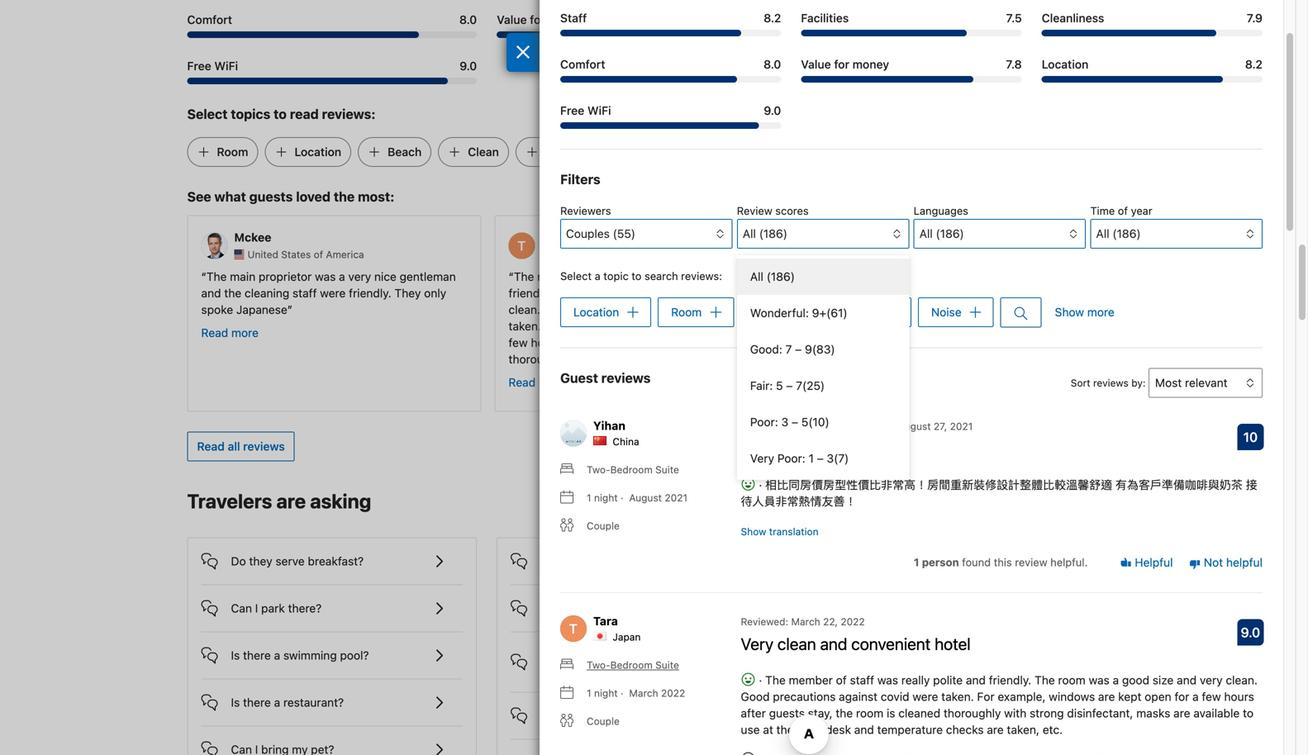 Task type: locate. For each thing, give the bounding box(es) containing it.
2021
[[951, 421, 973, 432], [665, 492, 688, 504]]

staff down "proprietor"
[[293, 286, 317, 300]]

all
[[228, 440, 240, 453]]

at
[[763, 723, 774, 737]]

can
[[231, 602, 252, 616]]

clean. inside "" the member of staff was really polite and friendly. the room was a good size and very clean. good precautions against covid were taken. for example, windows are kept open for a few hours after guests stay, the room is cleaned thoroughly with..."
[[509, 303, 541, 317]]

windows inside the member of staff was really polite and friendly. the room was a good size and very clean. good precautions against covid were taken. for example, windows are kept open for a few hours after guests stay, the room is cleaned thoroughly with strong disinfectant, masks are available to use at the front desk and temperature checks are taken, etc.
[[1049, 690, 1096, 704]]

hours
[[531, 336, 561, 350], [1225, 690, 1255, 704]]

show for show translation
[[741, 526, 767, 538]]

select for select topics to read reviews:
[[187, 106, 228, 122]]

is there an airport shuttle service? button
[[511, 586, 773, 619]]

comfort for "comfort 8.0" 'meter' to the right
[[561, 57, 606, 71]]

1 horizontal spatial windows
[[1049, 690, 1096, 704]]

3 up exceptional
[[782, 415, 789, 429]]

0 vertical spatial had
[[1062, 270, 1082, 284]]

all down time at the right of the page
[[1097, 227, 1110, 241]]

really
[[650, 270, 679, 284], [902, 674, 931, 687]]

really inside the member of staff was really polite and friendly. the room was a good size and very clean. good precautions against covid were taken. for example, windows are kept open for a few hours after guests stay, the room is cleaned thoroughly with strong disinfectant, masks are available to use at the front desk and temperature checks are taken, etc.
[[902, 674, 931, 687]]

is inside "" the member of staff was really polite and friendly. the room was a good size and very clean. good precautions against covid were taken. for example, windows are kept open for a few hours after guests stay, the room is cleaned thoroughly with..."
[[710, 336, 719, 350]]

reviews
[[602, 370, 651, 386], [1094, 377, 1129, 389], [243, 440, 285, 453]]

were inside "" the member of staff was really polite and friendly. the room was a good size and very clean. good precautions against covid were taken. for example, windows are kept open for a few hours after guests stay, the room is cleaned thoroughly with..."
[[716, 303, 741, 317]]

1 inside filter reviews region
[[809, 452, 814, 466]]

very for very clean and convenient hotel
[[741, 634, 774, 654]]

reviews right all
[[243, 440, 285, 453]]

good up use
[[741, 690, 770, 704]]

reviews: right read
[[322, 106, 376, 122]]

size up masks
[[1153, 674, 1174, 687]]

we inside the room number was surprisingly big and it had a very nice view. it is a small hotel and didn't have too many guests. we had a very pleasant stay there.
[[911, 303, 928, 317]]

good up with...
[[544, 303, 573, 317]]

tara down reviewers in the left of the page
[[542, 231, 567, 244]]

有為客戶準備咖啡與奶茶
[[1116, 478, 1243, 492]]

2 horizontal spatial is
[[917, 286, 926, 300]]

friendly. inside "" the member of staff was really polite and friendly. the room was a good size and very clean. good precautions against covid were taken. for example, windows are kept open for a few hours after guests stay, the room is cleaned thoroughly with..."
[[509, 286, 552, 300]]

(186) inside dropdown button
[[760, 227, 788, 241]]

cleaned down parking
[[722, 336, 764, 350]]

were inside the member of staff was really polite and friendly. the room was a good size and very clean. good precautions against covid were taken. for example, windows are kept open for a few hours after guests stay, the room is cleaned thoroughly with strong disinfectant, masks are available to use at the front desk and temperature checks are taken, etc.
[[913, 690, 939, 704]]

very inside " the main proprietor was a very nice gentleman and the cleaning staff were friendly.  they only spoke japanese
[[348, 270, 371, 284]]

0 horizontal spatial money
[[549, 13, 585, 26]]

filter reviews region
[[561, 170, 1263, 480]]

0 horizontal spatial stay,
[[632, 336, 656, 350]]

very left clean
[[741, 634, 774, 654]]

tara inside the list of reviews region
[[594, 615, 618, 628]]

close image
[[516, 45, 531, 59]]

year
[[1132, 205, 1153, 217]]

there inside 'button'
[[553, 602, 581, 616]]

covid inside the member of staff was really polite and friendly. the room was a good size and very clean. good precautions against covid were taken. for example, windows are kept open for a few hours after guests stay, the room is cleaned thoroughly with strong disinfectant, masks are available to use at the front desk and temperature checks are taken, etc.
[[881, 690, 910, 704]]

1 vertical spatial after
[[741, 707, 766, 720]]

1 horizontal spatial free
[[561, 104, 585, 117]]

is left the restaurant?
[[231, 696, 240, 710]]

0 vertical spatial we
[[911, 303, 928, 317]]

0 vertical spatial were
[[320, 286, 346, 300]]

have inside the room number was surprisingly big and it had a very nice view. it is a small hotel and didn't have too many guests. we had a very pleasant stay there.
[[1056, 286, 1081, 300]]

japan up property
[[613, 632, 641, 643]]

an inside 'button'
[[584, 602, 597, 616]]

size
[[673, 286, 694, 300], [1153, 674, 1174, 687]]

all (186) inside dropdown button
[[743, 227, 788, 241]]

0 vertical spatial 5
[[776, 379, 784, 393]]

more
[[1088, 306, 1115, 319], [231, 326, 259, 340], [847, 343, 874, 356], [539, 376, 566, 389]]

0 vertical spatial wifi
[[214, 59, 238, 73]]

ask a question button
[[902, 658, 1002, 687]]

comfort 8.0 meter
[[187, 31, 477, 38], [561, 76, 782, 83]]

reviews left "by:"
[[1094, 377, 1129, 389]]

read more button for the member of staff was really polite and friendly. the room was a good size and very clean. good precautions against covid were taken. for example, windows are kept open for a few hours after guests stay, the room is cleaned thoroughly with...
[[509, 375, 566, 391]]

two-bedroom suite
[[587, 660, 680, 671]]

this right found
[[994, 556, 1013, 569]]

shuttle
[[639, 602, 675, 616]]

7.8 for the bottommost value for money 7.8 "meter"
[[1007, 57, 1023, 71]]

for up the most
[[978, 690, 995, 704]]

beach down view.
[[846, 306, 880, 319]]

convenient
[[852, 634, 931, 654]]

0 horizontal spatial clean.
[[509, 303, 541, 317]]

location
[[807, 13, 854, 26], [1042, 57, 1089, 71], [295, 145, 342, 159], [574, 306, 619, 319]]

0 vertical spatial is
[[541, 602, 550, 616]]

" inside "" the member of staff was really polite and friendly. the room was a good size and very clean. good precautions against covid were taken. for example, windows are kept open for a few hours after guests stay, the room is cleaned thoroughly with..."
[[509, 270, 514, 284]]

0 vertical spatial select
[[187, 106, 228, 122]]

this
[[994, 556, 1013, 569], [571, 647, 591, 661]]

0 vertical spatial very
[[751, 452, 775, 466]]

hotel inside the list of reviews region
[[935, 634, 971, 654]]

was
[[315, 270, 336, 284], [626, 270, 647, 284], [920, 270, 941, 284], [609, 286, 630, 300], [878, 674, 899, 687], [1089, 674, 1110, 687]]

is inside the room number was surprisingly big and it had a very nice view. it is a small hotel and didn't have too many guests. we had a very pleasant stay there.
[[917, 286, 926, 300]]

member
[[538, 270, 582, 284], [789, 674, 833, 687]]

1 horizontal spatial 9.0
[[764, 104, 782, 117]]

polite right search
[[682, 270, 712, 284]]

all (186) down the review scores
[[743, 227, 788, 241]]

few inside the member of staff was really polite and friendly. the room was a good size and very clean. good precautions against covid were taken. for example, windows are kept open for a few hours after guests stay, the room is cleaned thoroughly with strong disinfectant, masks are available to use at the front desk and temperature checks are taken, etc.
[[1203, 690, 1222, 704]]

0 horizontal spatial japan
[[555, 249, 583, 260]]

of inside filter reviews region
[[1119, 205, 1129, 217]]

to right topic
[[632, 270, 642, 282]]

stay, up guest reviews
[[632, 336, 656, 350]]

reviewers'
[[755, 421, 810, 432]]

cleaned inside "" the member of staff was really polite and friendly. the room was a good size and very clean. good precautions against covid were taken. for example, windows are kept open for a few hours after guests stay, the room is cleaned thoroughly with..."
[[722, 336, 764, 350]]

show down it
[[1056, 306, 1085, 319]]

1 for 1 person found this review helpful.
[[914, 556, 920, 569]]

friendly. down tara japan
[[509, 286, 552, 300]]

0 vertical spatial windows
[[616, 320, 663, 333]]

value up close image
[[497, 13, 527, 26]]

i right do
[[639, 709, 642, 723]]

there?
[[288, 602, 322, 616]]

1 horizontal spatial 8.2
[[1079, 13, 1097, 26]]

to left the most
[[977, 709, 987, 722]]

7
[[786, 343, 792, 356], [796, 379, 803, 393]]

against down search
[[642, 303, 681, 317]]

gentleman
[[400, 270, 456, 284]]

staff down couples (55)
[[599, 270, 623, 284]]

select left topics
[[187, 106, 228, 122]]

tara inside tara japan
[[542, 231, 567, 244]]

all (186) for review scores
[[743, 227, 788, 241]]

1 vertical spatial member
[[789, 674, 833, 687]]

guests up with...
[[593, 336, 629, 350]]

" down the many
[[846, 320, 851, 333]]

1 horizontal spatial were
[[716, 303, 741, 317]]

2 vertical spatial staff
[[850, 674, 875, 687]]

1 horizontal spatial friendly.
[[509, 286, 552, 300]]

staff inside " the main proprietor was a very nice gentleman and the cleaning staff were friendly.  they only spoke japanese
[[293, 286, 317, 300]]

choice
[[812, 421, 845, 432]]

very down the reviewers'
[[751, 452, 775, 466]]

money for the bottommost value for money 7.8 "meter"
[[853, 57, 890, 71]]

2 horizontal spatial reviews
[[1094, 377, 1129, 389]]

show inside the list of reviews region
[[741, 526, 767, 538]]

with...
[[570, 353, 600, 366]]

show inside button
[[1056, 306, 1085, 319]]

cleaning
[[245, 286, 290, 300]]

待人員非常熱情友善！
[[741, 495, 857, 508]]

good inside "" the member of staff was really polite and friendly. the room was a good size and very clean. good precautions against covid were taken. for example, windows are kept open for a few hours after guests stay, the room is cleaned thoroughly with..."
[[642, 286, 670, 300]]

1 vertical spatial there
[[243, 649, 271, 663]]

the up desk
[[836, 707, 853, 720]]

1 horizontal spatial few
[[1203, 690, 1222, 704]]

a up available
[[1193, 690, 1200, 704]]

0 vertical spatial taken.
[[509, 320, 542, 333]]

0 vertical spatial size
[[673, 286, 694, 300]]

相比同房價房型性價比非常高！房間重新裝修設計整體比較溫馨舒適 有為客戶準備咖啡與奶茶 接 待人員非常熱情友善！
[[741, 478, 1258, 508]]

and right how
[[568, 709, 588, 723]]

1 " from the left
[[201, 270, 207, 284]]

good inside the member of staff was really polite and friendly. the room was a good size and very clean. good precautions against covid were taken. for example, windows are kept open for a few hours after guests stay, the room is cleaned thoroughly with strong disinfectant, masks are available to use at the front desk and temperature checks are taken, etc.
[[1123, 674, 1150, 687]]

wifi up topics
[[214, 59, 238, 73]]

location 8.2 meter
[[807, 31, 1097, 38], [1042, 76, 1263, 83]]

hotel down surprisingly
[[969, 286, 996, 300]]

were up "instant"
[[913, 690, 939, 704]]

windows
[[616, 320, 663, 333], [1049, 690, 1096, 704]]

all (186) button up big
[[914, 219, 1087, 249]]

1 vertical spatial hotel
[[935, 634, 971, 654]]

we
[[911, 303, 928, 317], [832, 709, 849, 722]]

0 vertical spatial march
[[792, 616, 821, 628]]

0 vertical spatial location 8.2 meter
[[807, 31, 1097, 38]]

very inside the list of reviews region
[[741, 634, 774, 654]]

march up clean
[[792, 616, 821, 628]]

park
[[261, 602, 285, 616]]

have left "instant"
[[852, 709, 877, 722]]

after inside the member of staff was really polite and friendly. the room was a good size and very clean. good precautions against covid were taken. for example, windows are kept open for a few hours after guests stay, the room is cleaned thoroughly with strong disinfectant, masks are available to use at the front desk and temperature checks are taken, etc.
[[741, 707, 766, 720]]

1 horizontal spatial japan
[[613, 632, 641, 643]]

1 vertical spatial is
[[231, 649, 240, 663]]

1 vertical spatial show
[[741, 526, 767, 538]]

2 night from the top
[[594, 688, 618, 699]]

0 horizontal spatial open
[[712, 320, 739, 333]]

0 horizontal spatial show
[[741, 526, 767, 538]]

had right it
[[1062, 270, 1082, 284]]

1
[[809, 452, 814, 466], [587, 492, 592, 504], [914, 556, 920, 569], [587, 688, 592, 699]]

select for select a topic to search reviews:
[[561, 270, 592, 282]]

(186) for time of year
[[1113, 227, 1142, 241]]

all (186) for time of year
[[1097, 227, 1142, 241]]

couple for yihan
[[587, 520, 620, 532]]

night for yihan
[[594, 492, 618, 504]]

the room number was surprisingly big and it had a very nice view. it is a small hotel and didn't have too many guests. we had a very pleasant stay there.
[[817, 270, 1082, 333]]

· up do
[[621, 688, 624, 699]]

0 horizontal spatial march
[[630, 688, 659, 699]]

1 vertical spatial night
[[594, 688, 618, 699]]

facilities 7.5 meter
[[801, 30, 1023, 36]]

1 horizontal spatial reviewed:
[[848, 421, 896, 432]]

reviewed: up clean
[[741, 616, 789, 628]]

reviews for sort
[[1094, 377, 1129, 389]]

stay
[[1038, 303, 1061, 317]]

all (186) for languages
[[920, 227, 965, 241]]

japan right 'japan' image
[[863, 249, 891, 260]]

0 horizontal spatial all (186) button
[[914, 219, 1087, 249]]

clean.
[[509, 303, 541, 317], [1227, 674, 1258, 687]]

8.0
[[460, 13, 477, 26], [764, 57, 782, 71]]

1 vertical spatial 2022
[[661, 688, 686, 699]]

0 horizontal spatial staff
[[293, 286, 317, 300]]

not helpful button
[[1190, 555, 1263, 572]]

(186) down "time of year"
[[1113, 227, 1142, 241]]

list of reviews region
[[551, 398, 1273, 756]]

size down search
[[673, 286, 694, 300]]

read for the rightmost read more button
[[817, 343, 844, 356]]

very inside "" the member of staff was really polite and friendly. the room was a good size and very clean. good precautions against covid were taken. for example, windows are kept open for a few hours after guests stay, the room is cleaned thoroughly with..."
[[720, 286, 743, 300]]

1 vertical spatial few
[[1203, 690, 1222, 704]]

0 horizontal spatial were
[[320, 286, 346, 300]]

covid up "instant"
[[881, 690, 910, 704]]

the inside " the main proprietor was a very nice gentleman and the cleaning staff were friendly.  they only spoke japanese
[[224, 286, 242, 300]]

0 vertical spatial good
[[642, 286, 670, 300]]

sort reviews by:
[[1071, 377, 1146, 389]]

1 horizontal spatial free wifi
[[561, 104, 612, 117]]

is inside 'button'
[[541, 602, 550, 616]]

nice inside the room number was surprisingly big and it had a very nice view. it is a small hotel and didn't have too many guests. we had a very pleasant stay there.
[[852, 286, 874, 300]]

– for 5
[[792, 415, 799, 429]]

of inside "" the member of staff was really polite and friendly. the room was a good size and very clean. good precautions against covid were taken. for example, windows are kept open for a few hours after guests stay, the room is cleaned thoroughly with..."
[[585, 270, 596, 284]]

1 vertical spatial free wifi 9.0 meter
[[561, 122, 782, 129]]

0 vertical spatial staff
[[599, 270, 623, 284]]

1 couple from the top
[[587, 520, 620, 532]]

7 left 9
[[786, 343, 792, 356]]

1 horizontal spatial taken.
[[942, 690, 975, 704]]

1 vertical spatial 9.0
[[764, 104, 782, 117]]

night for tara
[[594, 688, 618, 699]]

8.2 left facilities at right top
[[764, 11, 782, 25]]

there
[[553, 602, 581, 616], [243, 649, 271, 663], [243, 696, 271, 710]]

2 horizontal spatial have
[[1056, 286, 1081, 300]]

a down america
[[339, 270, 345, 284]]

1 vertical spatial reviewed:
[[741, 616, 789, 628]]

all (186) link
[[737, 259, 910, 295]]

2 horizontal spatial read more button
[[817, 341, 874, 358]]

march up pay?
[[630, 688, 659, 699]]

august left 27,
[[899, 421, 931, 432]]

poor: 3 – 5 (10)
[[751, 415, 830, 429]]

good up masks
[[1123, 674, 1150, 687]]

we have an instant answer to most questions
[[832, 709, 1072, 722]]

show more button
[[1056, 298, 1115, 328]]

read for read more button corresponding to the member of staff was really polite and friendly. the room was a good size and very clean. good precautions against covid were taken. for example, windows are kept open for a few hours after guests stay, the room is cleaned thoroughly with...
[[509, 376, 536, 389]]

1 horizontal spatial value for money
[[801, 57, 890, 71]]

room up strong
[[1059, 674, 1086, 687]]

august down china at the left of page
[[630, 492, 662, 504]]

0 vertical spatial against
[[642, 303, 681, 317]]

2 couple from the top
[[587, 716, 620, 727]]

was inside the room number was surprisingly big and it had a very nice view. it is a small hotel and didn't have too many guests. we had a very pleasant stay there.
[[920, 270, 941, 284]]

do
[[231, 555, 246, 568]]

1 vertical spatial kept
[[1119, 690, 1142, 704]]

0 horizontal spatial comfort
[[187, 13, 232, 26]]

3
[[782, 415, 789, 429], [827, 452, 834, 466]]

free wifi up topics
[[187, 59, 238, 73]]

read left all
[[197, 440, 225, 453]]

0 vertical spatial 7
[[786, 343, 792, 356]]

value for money 7.8 meter
[[497, 31, 787, 38], [801, 76, 1023, 83]]

0 vertical spatial for
[[545, 320, 562, 333]]

a up disinfectant,
[[1113, 674, 1120, 687]]

china
[[613, 436, 640, 448]]

1 vertical spatial covid
[[881, 690, 910, 704]]

polite right ask at right
[[934, 674, 963, 687]]

guests.
[[869, 303, 908, 317]]

after inside "" the member of staff was really polite and friendly. the room was a good size and very clean. good precautions against covid were taken. for example, windows are kept open for a few hours after guests stay, the room is cleaned thoroughly with..."
[[564, 336, 590, 350]]

5
[[776, 379, 784, 393], [802, 415, 809, 429]]

review
[[1016, 556, 1048, 569]]

night
[[594, 492, 618, 504], [594, 688, 618, 699]]

can i park there?
[[231, 602, 322, 616]]

good: 7 – 9 (83)
[[751, 343, 836, 356]]

free wifi up in
[[561, 104, 612, 117]]

of down very clean and convenient hotel
[[837, 674, 847, 687]]

guests
[[249, 189, 293, 205], [593, 336, 629, 350], [769, 707, 805, 720]]

0 vertical spatial beach
[[388, 145, 422, 159]]

reviewers' choice
[[753, 421, 845, 432]]

couple left do
[[587, 716, 620, 727]]

2 all (186) button from the left
[[1091, 219, 1263, 249]]

1 vertical spatial good
[[741, 690, 770, 704]]

were inside " the main proprietor was a very nice gentleman and the cleaning staff were friendly.  they only spoke japanese
[[320, 286, 346, 300]]

good down search
[[642, 286, 670, 300]]

the inside "" the member of staff was really polite and friendly. the room was a good size and very clean. good precautions against covid were taken. for example, windows are kept open for a few hours after guests stay, the room is cleaned thoroughly with..."
[[659, 336, 677, 350]]

1 horizontal spatial staff
[[599, 270, 623, 284]]

all up parking
[[751, 270, 764, 284]]

not
[[1205, 556, 1224, 570]]

0 horizontal spatial cleaned
[[722, 336, 764, 350]]

1 vertical spatial thoroughly
[[944, 707, 1002, 720]]

clean. inside the member of staff was really polite and friendly. the room was a good size and very clean. good precautions against covid were taken. for example, windows are kept open for a few hours after guests stay, the room is cleaned thoroughly with strong disinfectant, masks are available to use at the front desk and temperature checks are taken, etc.
[[1227, 674, 1258, 687]]

1 vertical spatial free
[[561, 104, 585, 117]]

poor: up exceptional
[[751, 415, 779, 429]]

0 vertical spatial 3
[[782, 415, 789, 429]]

all inside dropdown button
[[743, 227, 756, 241]]

– left the (7) at the bottom of the page
[[817, 452, 824, 466]]

reviewed: for reviewed: march 22, 2022
[[741, 616, 789, 628]]

airport
[[600, 602, 635, 616]]

0 vertical spatial guests
[[249, 189, 293, 205]]

are down search
[[666, 320, 683, 333]]

precautions down topic
[[576, 303, 639, 317]]

1 horizontal spatial stay,
[[808, 707, 833, 720]]

0 horizontal spatial size
[[673, 286, 694, 300]]

0 horizontal spatial 8.2
[[764, 11, 782, 25]]

" inside " the main proprietor was a very nice gentleman and the cleaning staff were friendly.  they only spoke japanese
[[201, 270, 207, 284]]

states
[[281, 249, 311, 260]]

check-in
[[546, 145, 595, 159]]

2 " from the left
[[509, 270, 514, 284]]

there up does
[[553, 602, 581, 616]]

pay?
[[646, 709, 670, 723]]

read left guest
[[509, 376, 536, 389]]

thoroughly inside the member of staff was really polite and friendly. the room was a good size and very clean. good precautions against covid were taken. for example, windows are kept open for a few hours after guests stay, the room is cleaned thoroughly with strong disinfectant, masks are available to use at the front desk and temperature checks are taken, etc.
[[944, 707, 1002, 720]]

open
[[712, 320, 739, 333], [1145, 690, 1172, 704]]

1 horizontal spatial show
[[1056, 306, 1085, 319]]

1 night from the top
[[594, 492, 618, 504]]

1 all (186) button from the left
[[914, 219, 1087, 249]]

0 vertical spatial covid
[[684, 303, 713, 317]]

staff inside "" the member of staff was really polite and friendly. the room was a good size and very clean. good precautions against covid were taken. for example, windows are kept open for a few hours after guests stay, the room is cleaned thoroughly with..."
[[599, 270, 623, 284]]

2022 up pay?
[[661, 688, 686, 699]]

0 horizontal spatial 2021
[[665, 492, 688, 504]]

is up does
[[541, 602, 550, 616]]

– left (25)
[[787, 379, 793, 393]]

guests right the what
[[249, 189, 293, 205]]

all for languages
[[920, 227, 933, 241]]

show translation link
[[741, 524, 819, 539]]

0 vertical spatial couple
[[587, 520, 620, 532]]

open inside the member of staff was really polite and friendly. the room was a good size and very clean. good precautions against covid were taken. for example, windows are kept open for a few hours after guests stay, the room is cleaned thoroughly with strong disinfectant, masks are available to use at the front desk and temperature checks are taken, etc.
[[1145, 690, 1172, 704]]

friendly. inside the member of staff was really polite and friendly. the room was a good size and very clean. good precautions against covid were taken. for example, windows are kept open for a few hours after guests stay, the room is cleaned thoroughly with strong disinfectant, masks are available to use at the front desk and temperature checks are taken, etc.
[[990, 674, 1032, 687]]

0 vertical spatial example,
[[565, 320, 613, 333]]

friendly. left they
[[349, 286, 392, 300]]

" down cleaning
[[288, 303, 293, 317]]

value
[[497, 13, 527, 26], [801, 57, 832, 71]]

do they serve breakfast? button
[[201, 539, 463, 572]]

very
[[751, 452, 775, 466], [741, 634, 774, 654]]

1 vertical spatial stay,
[[808, 707, 833, 720]]

0 vertical spatial member
[[538, 270, 582, 284]]

0 horizontal spatial 7
[[786, 343, 792, 356]]

guests inside "" the member of staff was really polite and friendly. the room was a good size and very clean. good precautions against covid were taken. for example, windows are kept open for a few hours after guests stay, the room is cleaned thoroughly with..."
[[593, 336, 629, 350]]

value for value for money 7.8 "meter" to the left
[[497, 13, 527, 26]]

value for the bottommost value for money 7.8 "meter"
[[801, 57, 832, 71]]

room down 'japan' image
[[845, 270, 873, 284]]

loved
[[296, 189, 331, 205]]

1 horizontal spatial thoroughly
[[944, 707, 1002, 720]]

0 horizontal spatial i
[[255, 602, 258, 616]]

hours inside "" the member of staff was really polite and friendly. the room was a good size and very clean. good precautions against covid were taken. for example, windows are kept open for a few hours after guests stay, the room is cleaned thoroughly with..."
[[531, 336, 561, 350]]

august
[[899, 421, 931, 432], [630, 492, 662, 504]]

–
[[796, 343, 802, 356], [787, 379, 793, 393], [792, 415, 799, 429], [817, 452, 824, 466]]

helpful button
[[1121, 555, 1174, 572]]

pool?
[[340, 649, 369, 663]]

1 horizontal spatial value for money 7.8 meter
[[801, 76, 1023, 83]]

(55)
[[613, 227, 636, 241]]

were left parking
[[716, 303, 741, 317]]

1 horizontal spatial 5
[[802, 415, 809, 429]]

is
[[541, 602, 550, 616], [231, 649, 240, 663], [231, 696, 240, 710]]

0 horizontal spatial after
[[564, 336, 590, 350]]

0 vertical spatial thoroughly
[[509, 353, 566, 366]]

very for very poor: 1 – 3 (7)
[[751, 452, 775, 466]]

tara for tara japan
[[542, 231, 567, 244]]

wifi
[[214, 59, 238, 73], [588, 104, 612, 117]]

(186) down 'languages'
[[936, 227, 965, 241]]

have inside does this property have non- smoking rooms?
[[643, 647, 668, 661]]

(186) up parking
[[767, 270, 795, 284]]

windows down select a topic to search reviews:
[[616, 320, 663, 333]]

checks
[[947, 723, 984, 737]]

free wifi 9.0 meter
[[187, 78, 477, 84], [561, 122, 782, 129]]

example, up the with
[[998, 690, 1046, 704]]

is left good:
[[710, 336, 719, 350]]

1 for 1 night · august 2021
[[587, 492, 592, 504]]

nice up they
[[375, 270, 397, 284]]

for
[[530, 13, 546, 26], [835, 57, 850, 71], [742, 320, 757, 333], [1175, 690, 1190, 704]]

reviews:
[[322, 106, 376, 122], [682, 270, 723, 282]]

money for value for money 7.8 "meter" to the left
[[549, 13, 585, 26]]

for inside "" the member of staff was really polite and friendly. the room was a good size and very clean. good precautions against covid were taken. for example, windows are kept open for a few hours after guests stay, the room is cleaned thoroughly with..."
[[742, 320, 757, 333]]

guest
[[561, 370, 599, 386]]

we up desk
[[832, 709, 849, 722]]

is for is there a swimming pool?
[[231, 649, 240, 663]]

guests up at
[[769, 707, 805, 720]]

tara up property
[[594, 615, 618, 628]]

show left translation on the right bottom of page
[[741, 526, 767, 538]]

it
[[907, 286, 914, 300]]

and inside " the main proprietor was a very nice gentleman and the cleaning staff were friendly.  they only spoke japanese
[[201, 286, 221, 300]]

0 horizontal spatial good
[[642, 286, 670, 300]]

1 horizontal spatial tara
[[594, 615, 618, 628]]

stay, up the front
[[808, 707, 833, 720]]

read more button
[[201, 325, 259, 341], [817, 341, 874, 358], [509, 375, 566, 391]]

against inside the member of staff was really polite and friendly. the room was a good size and very clean. good precautions against covid were taken. for example, windows are kept open for a few hours after guests stay, the room is cleaned thoroughly with strong disinfectant, masks are available to use at the front desk and temperature checks are taken, etc.
[[839, 690, 878, 704]]

united states of america image
[[234, 250, 244, 260]]

scored 9.0 element
[[1238, 620, 1265, 646]]

very inside the member of staff was really polite and friendly. the room was a good size and very clean. good precautions against covid were taken. for example, windows are kept open for a few hours after guests stay, the room is cleaned thoroughly with strong disinfectant, masks are available to use at the front desk and temperature checks are taken, etc.
[[1201, 674, 1223, 687]]

windows inside "" the member of staff was really polite and friendly. the room was a good size and very clean. good precautions against covid were taken. for example, windows are kept open for a few hours after guests stay, the room is cleaned thoroughly with..."
[[616, 320, 663, 333]]

room inside the room number was surprisingly big and it had a very nice view. it is a small hotel and didn't have too many guests. we had a very pleasant stay there.
[[845, 270, 873, 284]]

· down china at the left of page
[[621, 492, 624, 504]]

against inside "" the member of staff was really polite and friendly. the room was a good size and very clean. good precautions against covid were taken. for example, windows are kept open for a few hours after guests stay, the room is cleaned thoroughly with..."
[[642, 303, 681, 317]]

nice up the many
[[852, 286, 874, 300]]

exceptional
[[741, 439, 825, 458]]

1 horizontal spatial august
[[899, 421, 931, 432]]

1 vertical spatial precautions
[[773, 690, 836, 704]]

disinfectant,
[[1068, 707, 1134, 720]]

is down can
[[231, 649, 240, 663]]

1 horizontal spatial march
[[792, 616, 821, 628]]

2 vertical spatial there
[[243, 696, 271, 710]]

value for money
[[497, 13, 585, 26], [801, 57, 890, 71]]

0 vertical spatial good
[[544, 303, 573, 317]]



Task type: vqa. For each thing, say whether or not it's contained in the screenshot.


Task type: describe. For each thing, give the bounding box(es) containing it.
taken. inside "" the member of staff was really polite and friendly. the room was a good size and very clean. good precautions against covid were taken. for example, windows are kept open for a few hours after guests stay, the room is cleaned thoroughly with..."
[[509, 320, 542, 333]]

few inside "" the member of staff was really polite and friendly. the room was a good size and very clean. good precautions against covid were taken. for example, windows are kept open for a few hours after guests stay, the room is cleaned thoroughly with..."
[[509, 336, 528, 350]]

big
[[1009, 270, 1026, 284]]

good:
[[751, 343, 783, 356]]

example, inside "" the member of staff was really polite and friendly. the room was a good size and very clean. good precautions against covid were taken. for example, windows are kept open for a few hours after guests stay, the room is cleaned thoroughly with..."
[[565, 320, 613, 333]]

7.8 for value for money 7.8 "meter" to the left
[[771, 13, 787, 26]]

for inside the member of staff was really polite and friendly. the room was a good size and very clean. good precautions against covid were taken. for example, windows are kept open for a few hours after guests stay, the room is cleaned thoroughly with strong disinfectant, masks are available to use at the front desk and temperature checks are taken, etc.
[[978, 690, 995, 704]]

a left the restaurant?
[[274, 696, 280, 710]]

1 vertical spatial 2021
[[665, 492, 688, 504]]

0 vertical spatial august
[[899, 421, 931, 432]]

precautions inside "" the member of staff was really polite and friendly. the room was a good size and very clean. good precautions against covid were taken. for example, windows are kept open for a few hours after guests stay, the room is cleaned thoroughly with..."
[[576, 303, 639, 317]]

1 vertical spatial 8.0
[[764, 57, 782, 71]]

1 horizontal spatial room
[[672, 306, 702, 319]]

size inside the member of staff was really polite and friendly. the room was a good size and very clean. good precautions against covid were taken. for example, windows are kept open for a few hours after guests stay, the room is cleaned thoroughly with strong disinfectant, masks are available to use at the front desk and temperature checks are taken, etc.
[[1153, 674, 1174, 687]]

2 horizontal spatial japan
[[863, 249, 891, 260]]

1 horizontal spatial wifi
[[588, 104, 612, 117]]

reviews for guest
[[602, 370, 651, 386]]

1 vertical spatial 7
[[796, 379, 803, 393]]

all (186) button for languages
[[914, 219, 1087, 249]]

member inside the member of staff was really polite and friendly. the room was a good size and very clean. good precautions against covid were taken. for example, windows are kept open for a few hours after guests stay, the room is cleaned thoroughly with strong disinfectant, masks are available to use at the front desk and temperature checks are taken, etc.
[[789, 674, 833, 687]]

question
[[945, 666, 992, 679]]

1 person found this review helpful.
[[914, 556, 1088, 569]]

1 vertical spatial reviews:
[[682, 270, 723, 282]]

not helpful
[[1201, 556, 1263, 570]]

1 horizontal spatial 2022
[[841, 616, 865, 628]]

taken. inside the member of staff was really polite and friendly. the room was a good size and very clean. good precautions against covid were taken. for example, windows are kept open for a few hours after guests stay, the room is cleaned thoroughly with strong disinfectant, masks are available to use at the front desk and temperature checks are taken, etc.
[[942, 690, 975, 704]]

to inside the member of staff was really polite and friendly. the room was a good size and very clean. good precautions against covid were taken. for example, windows are kept open for a few hours after guests stay, the room is cleaned thoroughly with strong disinfectant, masks are available to use at the front desk and temperature checks are taken, etc.
[[1244, 707, 1254, 720]]

most:
[[358, 189, 395, 205]]

to left read
[[274, 106, 287, 122]]

read for read all reviews button
[[197, 440, 225, 453]]

read more button for the main proprietor was a very nice gentleman and the cleaning staff were friendly.  they only spoke japanese
[[201, 325, 259, 341]]

select topics to read reviews:
[[187, 106, 376, 122]]

kept inside "" the member of staff was really polite and friendly. the room was a good size and very clean. good precautions against covid were taken. for example, windows are kept open for a few hours after guests stay, the room is cleaned thoroughly with..."
[[686, 320, 709, 333]]

scores
[[776, 205, 809, 217]]

stay, inside "" the member of staff was really polite and friendly. the room was a good size and very clean. good precautions against covid were taken. for example, windows are kept open for a few hours after guests stay, the room is cleaned thoroughly with..."
[[632, 336, 656, 350]]

hours inside the member of staff was really polite and friendly. the room was a good size and very clean. good precautions against covid were taken. for example, windows are kept open for a few hours after guests stay, the room is cleaned thoroughly with strong disinfectant, masks are available to use at the front desk and temperature checks are taken, etc.
[[1225, 690, 1255, 704]]

covid inside "" the member of staff was really polite and friendly. the room was a good size and very clean. good precautions against covid were taken. for example, windows are kept open for a few hours after guests stay, the room is cleaned thoroughly with..."
[[684, 303, 713, 317]]

is there a swimming pool? button
[[201, 633, 463, 666]]

two-
[[587, 660, 611, 671]]

接
[[1247, 478, 1258, 492]]

1 vertical spatial value for money 7.8 meter
[[801, 76, 1023, 83]]

serve
[[276, 555, 305, 568]]

wonderful:
[[751, 306, 809, 320]]

read all reviews
[[197, 440, 285, 453]]

(25)
[[803, 379, 825, 393]]

0 horizontal spatial free
[[187, 59, 211, 73]]

there for is there a swimming pool?
[[243, 649, 271, 663]]

does this property have non- smoking rooms?
[[541, 647, 697, 678]]

answer
[[935, 709, 973, 722]]

tara japan
[[542, 231, 583, 260]]

0 horizontal spatial comfort 8.0 meter
[[187, 31, 477, 38]]

many
[[837, 303, 866, 317]]

is for is there an airport shuttle service?
[[541, 602, 550, 616]]

desk
[[826, 723, 852, 737]]

and up available
[[1178, 674, 1197, 687]]

this is a carousel with rotating slides. it displays featured reviews of the property. use the next and previous buttons to navigate. region
[[174, 209, 1110, 419]]

1 vertical spatial location 8.2 meter
[[1042, 76, 1263, 83]]

room up temperature
[[857, 707, 884, 720]]

couple for tara
[[587, 716, 620, 727]]

(83)
[[813, 343, 836, 356]]

the inside the room number was surprisingly big and it had a very nice view. it is a small hotel and didn't have too many guests. we had a very pleasant stay there.
[[822, 270, 842, 284]]

and inside button
[[568, 709, 588, 723]]

how and when do i pay? button
[[511, 693, 773, 726]]

couples (55)
[[566, 227, 636, 241]]

and right desk
[[855, 723, 875, 737]]

1 for 1 night · march 2022
[[587, 688, 592, 699]]

0 horizontal spatial august
[[630, 492, 662, 504]]

open inside "" the member of staff was really polite and friendly. the room was a good size and very clean. good precautions against covid were taken. for example, windows are kept open for a few hours after guests stay, the room is cleaned thoroughly with..."
[[712, 320, 739, 333]]

non-
[[671, 647, 697, 661]]

staff inside the member of staff was really polite and friendly. the room was a good size and very clean. good precautions against covid were taken. for example, windows are kept open for a few hours after guests stay, the room is cleaned thoroughly with strong disinfectant, masks are available to use at the front desk and temperature checks are taken, etc.
[[850, 674, 875, 687]]

for inside the member of staff was really polite and friendly. the room was a good size and very clean. good precautions against covid were taken. for example, windows are kept open for a few hours after guests stay, the room is cleaned thoroughly with strong disinfectant, masks are available to use at the front desk and temperature checks are taken, etc.
[[1175, 690, 1190, 704]]

the inside " the main proprietor was a very nice gentleman and the cleaning staff were friendly.  they only spoke japanese
[[207, 270, 227, 284]]

front
[[797, 723, 823, 737]]

helpful
[[1227, 556, 1263, 570]]

1 horizontal spatial free wifi 9.0 meter
[[561, 122, 782, 129]]

an for instant
[[880, 709, 893, 722]]

there for is there a restaurant?
[[243, 696, 271, 710]]

– for 7
[[787, 379, 793, 393]]

" for " the member of staff was really polite and friendly. the room was a good size and very clean. good precautions against covid were taken. for example, windows are kept open for a few hours after guests stay, the room is cleaned thoroughly with...
[[509, 270, 514, 284]]

2 horizontal spatial 8.2
[[1246, 57, 1263, 71]]

time of year
[[1091, 205, 1153, 217]]

1 horizontal spatial 3
[[827, 452, 834, 466]]

a down small
[[954, 303, 961, 317]]

japan image
[[850, 250, 860, 260]]

very poor: 1 – 3 (7)
[[751, 452, 849, 466]]

cleaned inside the member of staff was really polite and friendly. the room was a good size and very clean. good precautions against covid were taken. for example, windows are kept open for a few hours after guests stay, the room is cleaned thoroughly with strong disinfectant, masks are available to use at the front desk and temperature checks are taken, etc.
[[899, 707, 941, 720]]

1 vertical spatial free wifi
[[561, 104, 612, 117]]

· up at
[[756, 674, 766, 687]]

1 vertical spatial poor:
[[778, 452, 806, 466]]

all (186) button for time of year
[[1091, 219, 1263, 249]]

the right loved
[[334, 189, 355, 205]]

read more for the main proprietor was a very nice gentleman and the cleaning staff were friendly.  they only spoke japanese
[[201, 326, 259, 340]]

staff
[[561, 11, 587, 25]]

0 horizontal spatial guests
[[249, 189, 293, 205]]

room left good:
[[680, 336, 707, 350]]

all (186) up parking
[[751, 270, 795, 284]]

and left it
[[1029, 270, 1049, 284]]

etc.
[[1043, 723, 1063, 737]]

more inside button
[[1088, 306, 1115, 319]]

a down parking
[[760, 320, 766, 333]]

japan inside tara japan
[[555, 249, 583, 260]]

a left topic
[[595, 270, 601, 282]]

1 night · august 2021
[[587, 492, 688, 504]]

search
[[645, 270, 679, 282]]

0 horizontal spatial value for money 7.8 meter
[[497, 31, 787, 38]]

smoking
[[541, 664, 586, 678]]

0 horizontal spatial free wifi 9.0 meter
[[187, 78, 477, 84]]

property
[[594, 647, 640, 661]]

stay, inside the member of staff was really polite and friendly. the room was a good size and very clean. good precautions against covid were taken. for example, windows are kept open for a few hours after guests stay, the room is cleaned thoroughly with strong disinfectant, masks are available to use at the front desk and temperature checks are taken, etc.
[[808, 707, 833, 720]]

a inside " the main proprietor was a very nice gentleman and the cleaning staff were friendly.  they only spoke japanese
[[339, 270, 345, 284]]

spoke
[[201, 303, 233, 317]]

– for 9
[[796, 343, 802, 356]]

masks
[[1137, 707, 1171, 720]]

read for read more button related to the main proprietor was a very nice gentleman and the cleaning staff were friendly.  they only spoke japanese
[[201, 326, 228, 340]]

of right states at the top left
[[314, 249, 323, 260]]

guests inside the member of staff was really polite and friendly. the room was a good size and very clean. good precautions against covid were taken. for example, windows are kept open for a few hours after guests stay, the room is cleaned thoroughly with strong disinfectant, masks are available to use at the front desk and temperature checks are taken, etc.
[[769, 707, 805, 720]]

proprietor
[[259, 270, 312, 284]]

check-
[[546, 145, 585, 159]]

there.
[[817, 320, 846, 333]]

scored 10 element
[[1238, 424, 1265, 450]]

and down select a topic to search reviews:
[[697, 286, 717, 300]]

" for " the main proprietor was a very nice gentleman and the cleaning staff were friendly.  they only spoke japanese
[[201, 270, 207, 284]]

are right masks
[[1174, 707, 1191, 720]]

9
[[805, 343, 813, 356]]

(186) for languages
[[936, 227, 965, 241]]

are down the most
[[988, 723, 1004, 737]]

good inside the member of staff was really polite and friendly. the room was a good size and very clean. good precautions against covid were taken. for example, windows are kept open for a few hours after guests stay, the room is cleaned thoroughly with strong disinfectant, masks are available to use at the front desk and temperature checks are taken, etc.
[[741, 690, 770, 704]]

can i park there? button
[[201, 586, 463, 619]]

for inside "" the member of staff was really polite and friendly. the room was a good size and very clean. good precautions against covid were taken. for example, windows are kept open for a few hours after guests stay, the room is cleaned thoroughly with..."
[[545, 320, 562, 333]]

are inside "" the member of staff was really polite and friendly. the room was a good size and very clean. good precautions against covid were taken. for example, windows are kept open for a few hours after guests stay, the room is cleaned thoroughly with..."
[[666, 320, 683, 333]]

instant
[[896, 709, 932, 722]]

all for time of year
[[1097, 227, 1110, 241]]

a left small
[[929, 286, 935, 300]]

is there a restaurant? button
[[201, 680, 463, 713]]

is for is there a restaurant?
[[231, 696, 240, 710]]

restaurant?
[[284, 696, 344, 710]]

and down 22, on the bottom right
[[821, 634, 848, 654]]

2 vertical spatial have
[[852, 709, 877, 722]]

0 horizontal spatial 8.0
[[460, 13, 477, 26]]

hotel inside the room number was surprisingly big and it had a very nice view. it is a small hotel and didn't have too many guests. we had a very pleasant stay there.
[[969, 286, 996, 300]]

all (186) button
[[737, 219, 910, 249]]

strong
[[1030, 707, 1065, 720]]

7.9
[[1248, 11, 1263, 25]]

good inside "" the member of staff was really polite and friendly. the room was a good size and very clean. good precautions against covid were taken. for example, windows are kept open for a few hours after guests stay, the room is cleaned thoroughly with..."
[[544, 303, 573, 317]]

parking
[[754, 306, 794, 319]]

a up too
[[817, 286, 823, 300]]

really inside "" the member of staff was really polite and friendly. the room was a good size and very clean. good precautions against covid were taken. for example, windows are kept open for a few hours after guests stay, the room is cleaned thoroughly with..."
[[650, 270, 679, 284]]

0 horizontal spatial 5
[[776, 379, 784, 393]]

topics
[[231, 106, 271, 122]]

size inside "" the member of staff was really polite and friendly. the room was a good size and very clean. good precautions against covid were taken. for example, windows are kept open for a few hours after guests stay, the room is cleaned thoroughly with..."
[[673, 286, 694, 300]]

surprisingly
[[944, 270, 1006, 284]]

0 vertical spatial i
[[255, 602, 258, 616]]

are left asking at the bottom
[[277, 490, 306, 513]]

there for is there an airport shuttle service?
[[553, 602, 581, 616]]

japan inside the list of reviews region
[[613, 632, 641, 643]]

thoroughly inside "" the member of staff was really polite and friendly. the room was a good size and very clean. good precautions against covid were taken. for example, windows are kept open for a few hours after guests stay, the room is cleaned thoroughly with..."
[[509, 353, 566, 366]]

0 vertical spatial poor:
[[751, 415, 779, 429]]

· up the "待人員非常熱情友善！"
[[756, 478, 766, 492]]

0 horizontal spatial we
[[832, 709, 849, 722]]

1 vertical spatial "
[[846, 320, 851, 333]]

this inside does this property have non- smoking rooms?
[[571, 647, 591, 661]]

suite
[[656, 660, 680, 671]]

is there a swimming pool?
[[231, 649, 369, 663]]

read more for the member of staff was really polite and friendly. the room was a good size and very clean. good precautions against covid were taken. for example, windows are kept open for a few hours after guests stay, the room is cleaned thoroughly with...
[[509, 376, 566, 389]]

example, inside the member of staff was really polite and friendly. the room was a good size and very clean. good precautions against covid were taken. for example, windows are kept open for a few hours after guests stay, the room is cleaned thoroughly with strong disinfectant, masks are available to use at the front desk and temperature checks are taken, etc.
[[998, 690, 1046, 704]]

questions
[[1020, 709, 1072, 722]]

(186) for review scores
[[760, 227, 788, 241]]

is inside the member of staff was really polite and friendly. the room was a good size and very clean. good precautions against covid were taken. for example, windows are kept open for a few hours after guests stay, the room is cleaned thoroughly with strong disinfectant, masks are available to use at the front desk and temperature checks are taken, etc.
[[887, 707, 896, 720]]

polite inside the member of staff was really polite and friendly. the room was a good size and very clean. good precautions against covid were taken. for example, windows are kept open for a few hours after guests stay, the room is cleaned thoroughly with strong disinfectant, masks are available to use at the front desk and temperature checks are taken, etc.
[[934, 674, 963, 687]]

read all reviews button
[[187, 432, 295, 462]]

was inside " the main proprietor was a very nice gentleman and the cleaning staff were friendly.  they only spoke japanese
[[315, 270, 336, 284]]

polite inside "" the member of staff was really polite and friendly. the room was a good size and very clean. good precautions against covid were taken. for example, windows are kept open for a few hours after guests stay, the room is cleaned thoroughly with..."
[[682, 270, 712, 284]]

this inside the list of reviews region
[[994, 556, 1013, 569]]

reviews inside read all reviews button
[[243, 440, 285, 453]]

nice inside " the main proprietor was a very nice gentleman and the cleaning staff were friendly.  they only spoke japanese
[[375, 270, 397, 284]]

precautions inside the member of staff was really polite and friendly. the room was a good size and very clean. good precautions against covid were taken. for example, windows are kept open for a few hours after guests stay, the room is cleaned thoroughly with strong disinfectant, masks are available to use at the front desk and temperature checks are taken, etc.
[[773, 690, 836, 704]]

0 horizontal spatial reviews:
[[322, 106, 376, 122]]

of inside the member of staff was really polite and friendly. the room was a good size and very clean. good precautions against covid were taken. for example, windows are kept open for a few hours after guests stay, the room is cleaned thoroughly with strong disinfectant, masks are available to use at the front desk and temperature checks are taken, etc.
[[837, 674, 847, 687]]

wonderful: 9+ (61)
[[751, 306, 848, 320]]

9+
[[813, 306, 827, 320]]

topic
[[604, 270, 629, 282]]

clean
[[468, 145, 499, 159]]

0 horizontal spatial free wifi
[[187, 59, 238, 73]]

in
[[585, 145, 595, 159]]

1 horizontal spatial 2021
[[951, 421, 973, 432]]

staff 8.2 meter
[[561, 30, 782, 36]]

do they serve breakfast?
[[231, 555, 364, 568]]

and up 'answer'
[[967, 674, 986, 687]]

1 vertical spatial march
[[630, 688, 659, 699]]

kept inside the member of staff was really polite and friendly. the room was a good size and very clean. good precautions against covid were taken. for example, windows are kept open for a few hours after guests stay, the room is cleaned thoroughly with strong disinfectant, masks are available to use at the front desk and temperature checks are taken, etc.
[[1119, 690, 1142, 704]]

travelers
[[187, 490, 272, 513]]

facilities
[[801, 11, 849, 25]]

does this property have non- smoking rooms? button
[[511, 633, 773, 679]]

a left 'swimming'
[[274, 649, 280, 663]]

and up pleasant
[[999, 286, 1019, 300]]

a right ask at right
[[935, 666, 941, 679]]

reviewed: for reviewed: august 27, 2021
[[848, 421, 896, 432]]

friendly. inside " the main proprietor was a very nice gentleman and the cleaning staff were friendly.  they only spoke japanese
[[349, 286, 392, 300]]

0 horizontal spatial room
[[217, 145, 248, 159]]

cleanliness 7.9 meter
[[1042, 30, 1263, 36]]

all for review scores
[[743, 227, 756, 241]]

1 horizontal spatial beach
[[846, 306, 880, 319]]

room down topic
[[578, 286, 606, 300]]

tara for tara
[[594, 615, 618, 628]]

an for airport
[[584, 602, 597, 616]]

1 vertical spatial 5
[[802, 415, 809, 429]]

translation
[[770, 526, 819, 538]]

comfort for the leftmost "comfort 8.0" 'meter'
[[187, 13, 232, 26]]

temperature
[[878, 723, 943, 737]]

review
[[737, 205, 773, 217]]

and right search
[[715, 270, 735, 284]]

the right at
[[777, 723, 794, 737]]

how
[[541, 709, 565, 723]]

1 horizontal spatial comfort 8.0 meter
[[561, 76, 782, 83]]

0 vertical spatial 9.0
[[460, 59, 477, 73]]

swimming
[[284, 649, 337, 663]]

ask
[[912, 666, 932, 679]]

ask a question
[[912, 666, 992, 679]]

member inside "" the member of staff was really polite and friendly. the room was a good size and very clean. good precautions against covid were taken. for example, windows are kept open for a few hours after guests stay, the room is cleaned thoroughly with..."
[[538, 270, 582, 284]]

bedroom
[[611, 660, 653, 671]]

noise
[[932, 306, 962, 319]]

1 vertical spatial read more
[[817, 343, 874, 356]]

it
[[1052, 270, 1059, 284]]

show more
[[1056, 306, 1115, 319]]

do
[[623, 709, 636, 723]]

0 horizontal spatial had
[[931, 303, 951, 317]]

show for show more
[[1056, 306, 1085, 319]]

9.0 inside "element"
[[1242, 625, 1261, 641]]

0 horizontal spatial 2022
[[661, 688, 686, 699]]

helpful.
[[1051, 556, 1088, 569]]

sort
[[1071, 377, 1091, 389]]

service?
[[678, 602, 723, 616]]

1 vertical spatial i
[[639, 709, 642, 723]]

by:
[[1132, 377, 1146, 389]]

travelers are asking
[[187, 490, 371, 513]]

a down select a topic to search reviews:
[[633, 286, 639, 300]]

is there an airport shuttle service?
[[541, 602, 723, 616]]

1 vertical spatial value for money
[[801, 57, 890, 71]]

are up disinfectant,
[[1099, 690, 1116, 704]]

0 horizontal spatial "
[[288, 303, 293, 317]]

0 horizontal spatial value for money
[[497, 13, 585, 26]]

0 horizontal spatial beach
[[388, 145, 422, 159]]



